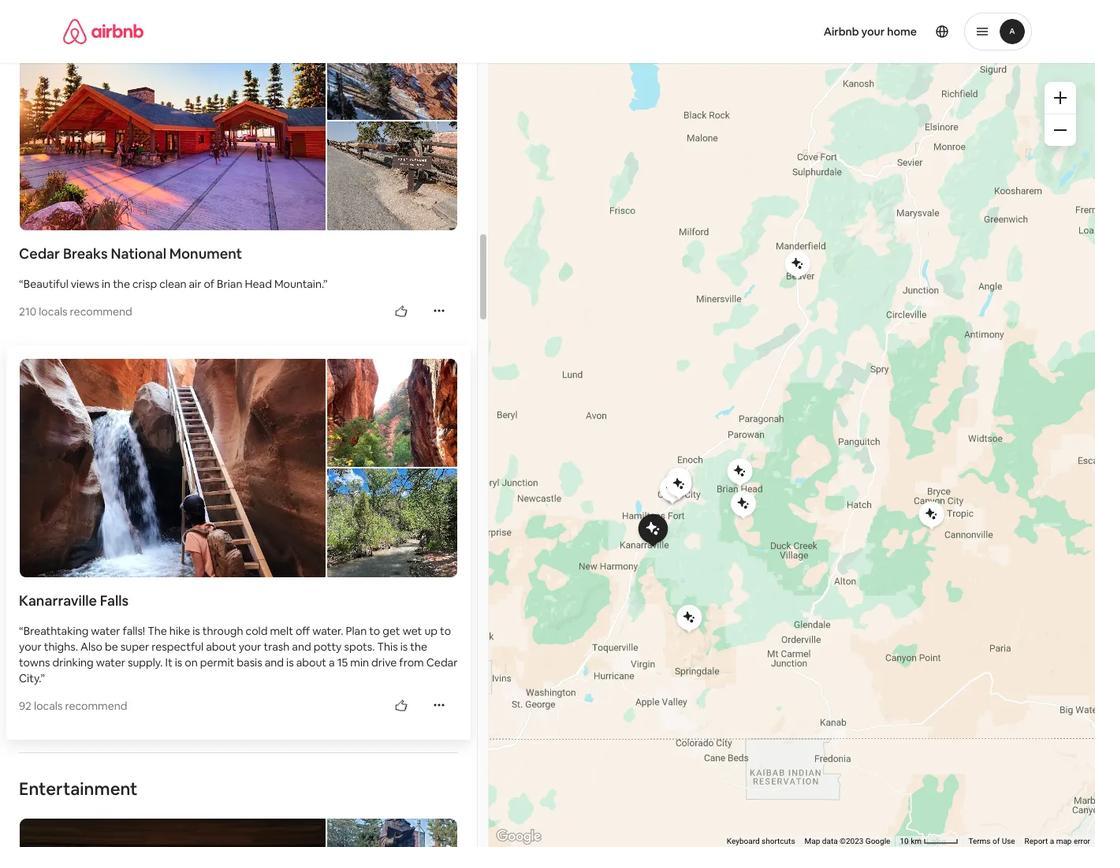 Task type: vqa. For each thing, say whether or not it's contained in the screenshot.
"locals" related to Kanarraville
yes



Task type: describe. For each thing, give the bounding box(es) containing it.
keyboard
[[727, 837, 760, 846]]

mark as helpful, kanarraville falls image
[[395, 700, 408, 713]]

0 horizontal spatial of
[[204, 277, 215, 291]]

this
[[377, 640, 398, 654]]

breathtaking
[[23, 624, 89, 638]]

terms of use link
[[969, 837, 1016, 846]]

on
[[185, 655, 198, 670]]

10 km
[[900, 837, 924, 846]]

mark as helpful, cedar breaks national monument image
[[395, 305, 408, 318]]

airbnb your home
[[824, 24, 917, 39]]

head
[[245, 277, 272, 291]]

water.
[[312, 624, 344, 638]]

report a map error link
[[1025, 837, 1091, 846]]

clean
[[159, 277, 187, 291]]

cedar breaks national monument
[[19, 244, 242, 262]]

min
[[350, 655, 369, 670]]

mountain.
[[274, 277, 323, 291]]

report
[[1025, 837, 1049, 846]]

trash
[[264, 640, 290, 654]]

crisp
[[132, 277, 157, 291]]

google
[[866, 837, 891, 846]]

falls
[[100, 592, 129, 610]]

data
[[823, 837, 838, 846]]

in
[[102, 277, 111, 291]]

1 horizontal spatial your
[[239, 640, 261, 654]]

wet
[[403, 624, 422, 638]]

error
[[1074, 837, 1091, 846]]

up
[[425, 624, 438, 638]]

map
[[805, 837, 821, 846]]

kanarraville
[[19, 592, 97, 610]]

respectful
[[152, 640, 204, 654]]

15
[[337, 655, 348, 670]]

locals for kanarraville
[[34, 699, 63, 713]]

keyboard shortcuts
[[727, 837, 796, 846]]

2 to from the left
[[440, 624, 451, 638]]

10
[[900, 837, 909, 846]]

breaks
[[63, 244, 108, 262]]

city.
[[19, 671, 40, 685]]

map data ©2023 google
[[805, 837, 891, 846]]

keyboard shortcuts button
[[727, 836, 796, 847]]

entertainment
[[19, 778, 138, 800]]

1 vertical spatial and
[[265, 655, 284, 670]]

0 vertical spatial cedar
[[19, 244, 60, 262]]

national
[[111, 244, 166, 262]]

thighs.
[[44, 640, 78, 654]]

recommend for breaks
[[70, 304, 132, 318]]

terms
[[969, 837, 991, 846]]

kanarraville falls
[[19, 592, 129, 610]]

your inside profile element
[[862, 24, 885, 39]]

melt
[[270, 624, 293, 638]]

cedar breaks national monument link
[[19, 244, 458, 263]]

210
[[19, 304, 36, 318]]

is down trash
[[286, 655, 294, 670]]

cold
[[246, 624, 268, 638]]

is right it
[[175, 655, 182, 670]]

beautiful views in the crisp clean air of brian head mountain.
[[23, 277, 323, 291]]

map
[[1057, 837, 1072, 846]]

views
[[71, 277, 99, 291]]



Task type: locate. For each thing, give the bounding box(es) containing it.
a inside breathtaking water falls! the hike is through cold melt off water. plan to get wet up to your thighs. also be super respectful about your trash and potty spots. this is the towns drinking water supply. it is on permit basis and is about a 15 min drive from cedar city.
[[329, 655, 335, 670]]

cedar right from
[[427, 655, 458, 670]]

recommend down drinking at bottom
[[65, 699, 127, 713]]

get
[[383, 624, 400, 638]]

1 horizontal spatial of
[[993, 837, 1000, 846]]

recommend down the in
[[70, 304, 132, 318]]

home
[[888, 24, 917, 39]]

kanarraville falls link
[[19, 592, 458, 610]]

water
[[91, 624, 120, 638], [96, 655, 125, 670]]

potty
[[314, 640, 342, 654]]

super
[[121, 640, 149, 654]]

beautiful
[[23, 277, 68, 291]]

1 to from the left
[[369, 624, 380, 638]]

0 vertical spatial locals
[[39, 304, 67, 318]]

10 km button
[[896, 836, 964, 847]]

breathtaking water falls! the hike is through cold melt off water. plan to get wet up to your thighs. also be super respectful about your trash and potty spots. this is the towns drinking water supply. it is on permit basis and is about a 15 min drive from cedar city.
[[19, 624, 458, 685]]

drive
[[372, 655, 397, 670]]

zoom in image
[[1055, 92, 1067, 104]]

locals right 210
[[39, 304, 67, 318]]

airbnb your home link
[[815, 15, 927, 48]]

1 horizontal spatial a
[[1051, 837, 1055, 846]]

0 vertical spatial the
[[113, 277, 130, 291]]

zoom out image
[[1055, 124, 1067, 136]]

permit
[[200, 655, 235, 670]]

more options, kanarraville falls image
[[433, 699, 446, 712]]

a
[[329, 655, 335, 670], [1051, 837, 1055, 846]]

a left map
[[1051, 837, 1055, 846]]

is right this in the bottom of the page
[[401, 640, 408, 654]]

and
[[292, 640, 311, 654], [265, 655, 284, 670]]

cedar
[[19, 244, 60, 262], [427, 655, 458, 670]]

the inside breathtaking water falls! the hike is through cold melt off water. plan to get wet up to your thighs. also be super respectful about your trash and potty spots. this is the towns drinking water supply. it is on permit basis and is about a 15 min drive from cedar city.
[[410, 640, 428, 654]]

92
[[19, 699, 32, 713]]

the down wet
[[410, 640, 428, 654]]

water up 'be'
[[91, 624, 120, 638]]

of right air
[[204, 277, 215, 291]]

cedar up beautiful
[[19, 244, 60, 262]]

1 horizontal spatial to
[[440, 624, 451, 638]]

is
[[193, 624, 200, 638], [401, 640, 408, 654], [175, 655, 182, 670], [286, 655, 294, 670]]

1 vertical spatial recommend
[[65, 699, 127, 713]]

1 horizontal spatial and
[[292, 640, 311, 654]]

a left 15
[[329, 655, 335, 670]]

0 horizontal spatial cedar
[[19, 244, 60, 262]]

more options, cedar breaks national monument image
[[433, 304, 446, 317]]

and down trash
[[265, 655, 284, 670]]

airbnb
[[824, 24, 860, 39]]

92 locals recommend
[[19, 699, 127, 713]]

hike
[[169, 624, 190, 638]]

to
[[369, 624, 380, 638], [440, 624, 451, 638]]

0 horizontal spatial the
[[113, 277, 130, 291]]

plan
[[346, 624, 367, 638]]

falls!
[[123, 624, 145, 638]]

brian
[[217, 277, 243, 291]]

210 locals recommend
[[19, 304, 132, 318]]

about down through
[[206, 640, 236, 654]]

it
[[165, 655, 173, 670]]

cedar inside breathtaking water falls! the hike is through cold melt off water. plan to get wet up to your thighs. also be super respectful about your trash and potty spots. this is the towns drinking water supply. it is on permit basis and is about a 15 min drive from cedar city.
[[427, 655, 458, 670]]

recommend
[[70, 304, 132, 318], [65, 699, 127, 713]]

1 vertical spatial of
[[993, 837, 1000, 846]]

google image
[[493, 827, 545, 847]]

1 horizontal spatial cedar
[[427, 655, 458, 670]]

be
[[105, 640, 118, 654]]

profile element
[[567, 0, 1033, 63]]

1 vertical spatial cedar
[[427, 655, 458, 670]]

©2023
[[840, 837, 864, 846]]

1 vertical spatial water
[[96, 655, 125, 670]]

monument
[[169, 244, 242, 262]]

the
[[148, 624, 167, 638]]

shortcuts
[[762, 837, 796, 846]]

water down 'be'
[[96, 655, 125, 670]]

0 horizontal spatial a
[[329, 655, 335, 670]]

about
[[206, 640, 236, 654], [296, 655, 327, 670]]

0 vertical spatial and
[[292, 640, 311, 654]]

of
[[204, 277, 215, 291], [993, 837, 1000, 846]]

report a map error
[[1025, 837, 1091, 846]]

also
[[80, 640, 102, 654]]

from
[[399, 655, 424, 670]]

basis
[[237, 655, 262, 670]]

locals
[[39, 304, 67, 318], [34, 699, 63, 713]]

0 horizontal spatial about
[[206, 640, 236, 654]]

1 vertical spatial a
[[1051, 837, 1055, 846]]

2 horizontal spatial your
[[862, 24, 885, 39]]

0 vertical spatial a
[[329, 655, 335, 670]]

0 vertical spatial of
[[204, 277, 215, 291]]

is right hike
[[193, 624, 200, 638]]

1 vertical spatial the
[[410, 640, 428, 654]]

drinking
[[52, 655, 94, 670]]

about down potty
[[296, 655, 327, 670]]

your up towns
[[19, 640, 42, 654]]

your left 'home'
[[862, 24, 885, 39]]

0 vertical spatial water
[[91, 624, 120, 638]]

1 horizontal spatial about
[[296, 655, 327, 670]]

locals right 92
[[34, 699, 63, 713]]

to right up
[[440, 624, 451, 638]]

air
[[189, 277, 202, 291]]

terms of use
[[969, 837, 1016, 846]]

of left use
[[993, 837, 1000, 846]]

through
[[203, 624, 243, 638]]

0 horizontal spatial and
[[265, 655, 284, 670]]

locals for cedar
[[39, 304, 67, 318]]

1 vertical spatial locals
[[34, 699, 63, 713]]

0 horizontal spatial your
[[19, 640, 42, 654]]

0 vertical spatial recommend
[[70, 304, 132, 318]]

0 vertical spatial about
[[206, 640, 236, 654]]

to left get
[[369, 624, 380, 638]]

1 vertical spatial about
[[296, 655, 327, 670]]

km
[[911, 837, 922, 846]]

the right the in
[[113, 277, 130, 291]]

map region
[[437, 0, 1096, 847]]

and down off
[[292, 640, 311, 654]]

use
[[1002, 837, 1016, 846]]

off
[[296, 624, 310, 638]]

your up basis at left
[[239, 640, 261, 654]]

0 horizontal spatial to
[[369, 624, 380, 638]]

recommend for falls
[[65, 699, 127, 713]]

spots.
[[344, 640, 375, 654]]

supply.
[[128, 655, 163, 670]]

1 horizontal spatial the
[[410, 640, 428, 654]]

your
[[862, 24, 885, 39], [19, 640, 42, 654], [239, 640, 261, 654]]

towns
[[19, 655, 50, 670]]

the
[[113, 277, 130, 291], [410, 640, 428, 654]]



